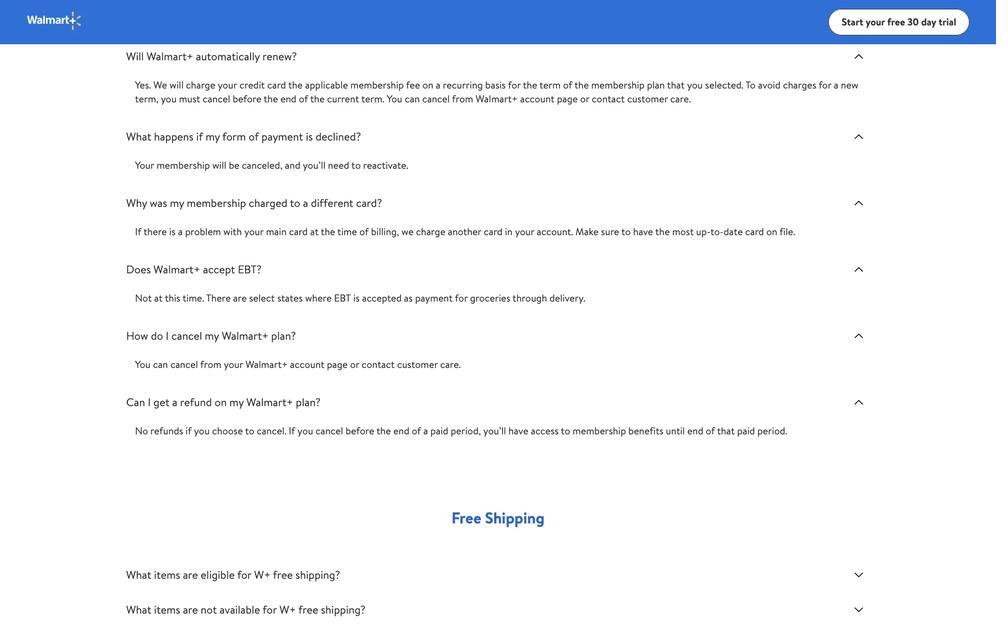 Task type: describe. For each thing, give the bounding box(es) containing it.
can i get a refund on my walmart+ plan?
[[126, 395, 321, 410]]

my left form
[[206, 129, 220, 144]]

w+ image
[[27, 11, 82, 31]]

card right main
[[289, 225, 308, 239]]

for left new
[[819, 78, 832, 92]]

1 horizontal spatial you'll
[[483, 424, 506, 438]]

credit
[[240, 78, 265, 92]]

plan
[[647, 78, 665, 92]]

avoid
[[758, 78, 781, 92]]

a left period,
[[423, 424, 428, 438]]

charges
[[783, 78, 817, 92]]

period.
[[758, 424, 788, 438]]

basis
[[485, 78, 506, 92]]

you inside yes. we will charge your credit card the applicable membership fee on a recurring basis for the term of the membership plan that you selected. to avoid charges for a new term, you must cancel before the end of the current term. you can cancel from walmart+ account page or contact customer care.
[[387, 92, 402, 106]]

term,
[[135, 92, 159, 106]]

0 horizontal spatial contact
[[362, 358, 395, 371]]

of right form
[[249, 129, 259, 144]]

make
[[576, 225, 599, 239]]

will walmart+ automatically renew?
[[126, 49, 297, 64]]

walmart+ inside yes. we will charge your credit card the applicable membership fee on a recurring basis for the term of the membership plan that you selected. to avoid charges for a new term, you must cancel before the end of the current term. you can cancel from walmart+ account page or contact customer care.
[[476, 92, 518, 106]]

0 vertical spatial is
[[306, 129, 313, 144]]

or inside yes. we will charge your credit card the applicable membership fee on a recurring basis for the term of the membership plan that you selected. to avoid charges for a new term, you must cancel before the end of the current term. you can cancel from walmart+ account page or contact customer care.
[[580, 92, 590, 106]]

of left period,
[[412, 424, 421, 438]]

cancel.
[[257, 424, 286, 438]]

my down there
[[205, 328, 219, 343]]

applicable
[[305, 78, 348, 92]]

1 horizontal spatial i
[[166, 328, 169, 343]]

from inside yes. we will charge your credit card the applicable membership fee on a recurring basis for the term of the membership plan that you selected. to avoid charges for a new term, you must cancel before the end of the current term. you can cancel from walmart+ account page or contact customer care.
[[452, 92, 473, 106]]

care. inside yes. we will charge your credit card the applicable membership fee on a recurring basis for the term of the membership plan that you selected. to avoid charges for a new term, you must cancel before the end of the current term. you can cancel from walmart+ account page or contact customer care.
[[671, 92, 691, 106]]

before inside yes. we will charge your credit card the applicable membership fee on a recurring basis for the term of the membership plan that you selected. to avoid charges for a new term, you must cancel before the end of the current term. you can cancel from walmart+ account page or contact customer care.
[[233, 92, 261, 106]]

time.
[[183, 291, 204, 305]]

charge inside yes. we will charge your credit card the applicable membership fee on a recurring basis for the term of the membership plan that you selected. to avoid charges for a new term, you must cancel before the end of the current term. you can cancel from walmart+ account page or contact customer care.
[[186, 78, 215, 92]]

yes. we will charge your credit card the applicable membership fee on a recurring basis for the term of the membership plan that you selected. to avoid charges for a new term, you must cancel before the end of the current term. you can cancel from walmart+ account page or contact customer care.
[[135, 78, 859, 106]]

happens
[[154, 129, 194, 144]]

0 horizontal spatial account
[[290, 358, 325, 371]]

1 vertical spatial plan?
[[296, 395, 321, 410]]

not at this time. there are select states where ebt is accepted as payment for groceries through delivery.
[[135, 291, 586, 305]]

why was my membership charged to a different card?
[[126, 195, 382, 210]]

does
[[126, 262, 151, 277]]

1 vertical spatial can
[[153, 358, 168, 371]]

0 horizontal spatial customer
[[397, 358, 438, 371]]

was
[[150, 195, 167, 210]]

what for what happens if my form of payment is declined?
[[126, 129, 151, 144]]

term.
[[361, 92, 385, 106]]

if there is a problem with your main card at the time of billing, we charge another card in your account. make sure to have the most up-to-date card on file.
[[135, 225, 795, 239]]

of left "current"
[[299, 92, 308, 106]]

accept
[[203, 262, 235, 277]]

ebt?
[[238, 262, 262, 277]]

what items are eligible for w+ free shipping?
[[126, 567, 340, 582]]

problem
[[185, 225, 221, 239]]

1 vertical spatial you
[[135, 358, 151, 371]]

refund
[[180, 395, 212, 410]]

yes.
[[135, 78, 151, 92]]

for left groceries
[[455, 291, 468, 305]]

automatically
[[196, 49, 260, 64]]

to left cancel.
[[245, 424, 255, 438]]

customer inside yes. we will charge your credit card the applicable membership fee on a recurring basis for the term of the membership plan that you selected. to avoid charges for a new term, you must cancel before the end of the current term. you can cancel from walmart+ account page or contact customer care.
[[627, 92, 668, 106]]

to right sure
[[622, 225, 631, 239]]

account inside yes. we will charge your credit card the applicable membership fee on a recurring basis for the term of the membership plan that you selected. to avoid charges for a new term, you must cancel before the end of the current term. you can cancel from walmart+ account page or contact customer care.
[[520, 92, 555, 106]]

form
[[222, 129, 246, 144]]

1 vertical spatial charge
[[416, 225, 446, 239]]

card?
[[356, 195, 382, 210]]

current
[[327, 92, 359, 106]]

can inside yes. we will charge your credit card the applicable membership fee on a recurring basis for the term of the membership plan that you selected. to avoid charges for a new term, you must cancel before the end of the current term. you can cancel from walmart+ account page or contact customer care.
[[405, 92, 420, 106]]

what items are not available for w+ free shipping?
[[126, 602, 366, 617]]

ebt
[[334, 291, 351, 305]]

your right in
[[515, 225, 534, 239]]

shipping
[[485, 507, 545, 529]]

selected.
[[705, 78, 744, 92]]

we
[[402, 225, 414, 239]]

eligible
[[201, 567, 235, 582]]

period,
[[451, 424, 481, 438]]

time
[[338, 225, 357, 239]]

free
[[452, 507, 481, 529]]

1 horizontal spatial that
[[717, 424, 735, 438]]

that inside yes. we will charge your credit card the applicable membership fee on a recurring basis for the term of the membership plan that you selected. to avoid charges for a new term, you must cancel before the end of the current term. you can cancel from walmart+ account page or contact customer care.
[[667, 78, 685, 92]]

0 horizontal spatial at
[[154, 291, 163, 305]]

will walmart+ automatically renew? image
[[852, 50, 866, 63]]

and
[[285, 158, 301, 172]]

to right the charged
[[290, 195, 300, 210]]

1 horizontal spatial end
[[393, 424, 409, 438]]

membership left plan
[[591, 78, 645, 92]]

do
[[151, 328, 163, 343]]

1 vertical spatial if
[[289, 424, 295, 438]]

end inside yes. we will charge your credit card the applicable membership fee on a recurring basis for the term of the membership plan that you selected. to avoid charges for a new term, you must cancel before the end of the current term. you can cancel from walmart+ account page or contact customer care.
[[280, 92, 297, 106]]

2 vertical spatial free
[[298, 602, 318, 617]]

in
[[505, 225, 513, 239]]

where
[[305, 291, 332, 305]]

declined?
[[316, 129, 361, 144]]

1 horizontal spatial at
[[310, 225, 319, 239]]

billing,
[[371, 225, 399, 239]]

file.
[[780, 225, 795, 239]]

trial
[[939, 15, 957, 29]]

available
[[220, 602, 260, 617]]

canceled,
[[242, 158, 283, 172]]

0 vertical spatial have
[[633, 225, 653, 239]]

can i get a refund on my walmart+ plan? image
[[852, 396, 866, 409]]

does walmart+ accept ebt? image
[[852, 263, 866, 276]]

need
[[328, 158, 349, 172]]

charged
[[249, 195, 288, 210]]

renew?
[[263, 49, 297, 64]]

choose
[[212, 424, 243, 438]]

states
[[277, 291, 303, 305]]

page inside yes. we will charge your credit card the applicable membership fee on a recurring basis for the term of the membership plan that you selected. to avoid charges for a new term, you must cancel before the end of the current term. you can cancel from walmart+ account page or contact customer care.
[[557, 92, 578, 106]]

items for not
[[154, 602, 180, 617]]

to right need
[[352, 158, 361, 172]]

are for eligible
[[183, 567, 198, 582]]

what happens if my form of payment is declined? image
[[852, 130, 866, 143]]

you left choose
[[194, 424, 210, 438]]

1 vertical spatial page
[[327, 358, 348, 371]]

how
[[126, 328, 148, 343]]

to
[[746, 78, 756, 92]]

another
[[448, 225, 482, 239]]

2 horizontal spatial end
[[688, 424, 704, 438]]

0 horizontal spatial have
[[509, 424, 529, 438]]

membership up problem
[[187, 195, 246, 210]]

select
[[249, 291, 275, 305]]

you can cancel from your walmart+ account page or contact customer care.
[[135, 358, 461, 371]]

0 horizontal spatial on
[[215, 395, 227, 410]]

1 horizontal spatial w+
[[280, 602, 296, 617]]

1 vertical spatial or
[[350, 358, 359, 371]]

card left in
[[484, 225, 503, 239]]

we
[[153, 78, 167, 92]]



Task type: vqa. For each thing, say whether or not it's contained in the screenshot.
store
no



Task type: locate. For each thing, give the bounding box(es) containing it.
different
[[311, 195, 354, 210]]

1 horizontal spatial will
[[212, 158, 226, 172]]

this
[[165, 291, 180, 305]]

on
[[423, 78, 434, 92], [767, 225, 778, 239], [215, 395, 227, 410]]

1 vertical spatial will
[[212, 158, 226, 172]]

get
[[154, 395, 170, 410]]

that left period.
[[717, 424, 735, 438]]

for right eligible
[[237, 567, 252, 582]]

if
[[196, 129, 203, 144], [186, 424, 192, 438]]

2 horizontal spatial is
[[353, 291, 360, 305]]

w+
[[254, 567, 271, 582], [280, 602, 296, 617]]

1 vertical spatial you'll
[[483, 424, 506, 438]]

your left credit
[[218, 78, 237, 92]]

items for eligible
[[154, 567, 180, 582]]

card
[[267, 78, 286, 92], [289, 225, 308, 239], [484, 225, 503, 239], [745, 225, 764, 239]]

0 horizontal spatial if
[[135, 225, 141, 239]]

1 items from the top
[[154, 567, 180, 582]]

is right there
[[169, 225, 176, 239]]

1 horizontal spatial free
[[298, 602, 318, 617]]

walmart+
[[147, 49, 193, 64], [476, 92, 518, 106], [154, 262, 200, 277], [222, 328, 269, 343], [246, 358, 288, 371], [246, 395, 293, 410]]

charge
[[186, 78, 215, 92], [416, 225, 446, 239]]

my right was in the top left of the page
[[170, 195, 184, 210]]

1 horizontal spatial page
[[557, 92, 578, 106]]

0 vertical spatial i
[[166, 328, 169, 343]]

0 horizontal spatial before
[[233, 92, 261, 106]]

0 vertical spatial or
[[580, 92, 590, 106]]

payment right as
[[415, 291, 453, 305]]

what happens if my form of payment is declined?
[[126, 129, 361, 144]]

start your free 30 day trial
[[842, 15, 957, 29]]

you'll
[[303, 158, 326, 172], [483, 424, 506, 438]]

how do i cancel my walmart+ plan? image
[[852, 329, 866, 343]]

1 vertical spatial items
[[154, 602, 180, 617]]

are for not
[[183, 602, 198, 617]]

1 vertical spatial payment
[[415, 291, 453, 305]]

plan? up you can cancel from your walmart+ account page or contact customer care.
[[271, 328, 296, 343]]

refunds
[[150, 424, 183, 438]]

free inside button
[[888, 15, 905, 29]]

you'll right and
[[303, 158, 326, 172]]

1 vertical spatial that
[[717, 424, 735, 438]]

0 vertical spatial can
[[405, 92, 420, 106]]

a
[[436, 78, 441, 92], [834, 78, 839, 92], [303, 195, 308, 210], [178, 225, 183, 239], [172, 395, 177, 410], [423, 424, 428, 438]]

are left eligible
[[183, 567, 198, 582]]

2 horizontal spatial on
[[767, 225, 778, 239]]

what for what items are eligible for w+ free shipping?
[[126, 567, 151, 582]]

what items are eligible for w+ free shipping? image
[[852, 569, 866, 582]]

1 vertical spatial if
[[186, 424, 192, 438]]

of right term
[[563, 78, 572, 92]]

of right 'time'
[[360, 225, 369, 239]]

2 paid from the left
[[737, 424, 755, 438]]

your
[[135, 158, 154, 172]]

paid left period.
[[737, 424, 755, 438]]

free shipping
[[452, 507, 545, 529]]

have right sure
[[633, 225, 653, 239]]

account.
[[537, 225, 573, 239]]

from left basis
[[452, 92, 473, 106]]

paid left period,
[[431, 424, 448, 438]]

accepted
[[362, 291, 402, 305]]

a left new
[[834, 78, 839, 92]]

0 vertical spatial from
[[452, 92, 473, 106]]

charge right we
[[416, 225, 446, 239]]

1 vertical spatial on
[[767, 225, 778, 239]]

main
[[266, 225, 287, 239]]

there
[[144, 225, 167, 239]]

recurring
[[443, 78, 483, 92]]

items left eligible
[[154, 567, 180, 582]]

0 vertical spatial you'll
[[303, 158, 326, 172]]

you right cancel.
[[298, 424, 313, 438]]

most
[[672, 225, 694, 239]]

1 what from the top
[[126, 129, 151, 144]]

for
[[508, 78, 521, 92], [819, 78, 832, 92], [455, 291, 468, 305], [237, 567, 252, 582], [263, 602, 277, 617]]

you'll right period,
[[483, 424, 506, 438]]

your down how do i cancel my walmart+ plan?
[[224, 358, 243, 371]]

as
[[404, 291, 413, 305]]

will for automatically
[[170, 78, 184, 92]]

0 vertical spatial items
[[154, 567, 180, 582]]

your
[[866, 15, 885, 29], [218, 78, 237, 92], [244, 225, 264, 239], [515, 225, 534, 239], [224, 358, 243, 371]]

if
[[135, 225, 141, 239], [289, 424, 295, 438]]

0 vertical spatial that
[[667, 78, 685, 92]]

items left the not at the bottom
[[154, 602, 180, 617]]

1 horizontal spatial customer
[[627, 92, 668, 106]]

plan? down you can cancel from your walmart+ account page or contact customer care.
[[296, 395, 321, 410]]

1 vertical spatial i
[[148, 395, 151, 410]]

if right cancel.
[[289, 424, 295, 438]]

0 vertical spatial will
[[170, 78, 184, 92]]

have left access
[[509, 424, 529, 438]]

0 vertical spatial are
[[233, 291, 247, 305]]

you left selected.
[[687, 78, 703, 92]]

if right refunds
[[186, 424, 192, 438]]

1 horizontal spatial charge
[[416, 225, 446, 239]]

contact inside yes. we will charge your credit card the applicable membership fee on a recurring basis for the term of the membership plan that you selected. to avoid charges for a new term, you must cancel before the end of the current term. you can cancel from walmart+ account page or contact customer care.
[[592, 92, 625, 106]]

0 vertical spatial if
[[135, 225, 141, 239]]

for right available
[[263, 602, 277, 617]]

that
[[667, 78, 685, 92], [717, 424, 735, 438]]

1 horizontal spatial or
[[580, 92, 590, 106]]

at left this
[[154, 291, 163, 305]]

to right access
[[561, 424, 570, 438]]

0 vertical spatial customer
[[627, 92, 668, 106]]

free
[[888, 15, 905, 29], [273, 567, 293, 582], [298, 602, 318, 617]]

2 vertical spatial is
[[353, 291, 360, 305]]

1 horizontal spatial paid
[[737, 424, 755, 438]]

start your free 30 day trial button
[[829, 9, 970, 35]]

start
[[842, 15, 864, 29]]

from
[[452, 92, 473, 106], [200, 358, 222, 371]]

1 vertical spatial are
[[183, 567, 198, 582]]

0 horizontal spatial will
[[170, 78, 184, 92]]

0 vertical spatial if
[[196, 129, 203, 144]]

card inside yes. we will charge your credit card the applicable membership fee on a recurring basis for the term of the membership plan that you selected. to avoid charges for a new term, you must cancel before the end of the current term. you can cancel from walmart+ account page or contact customer care.
[[267, 78, 286, 92]]

on left file.
[[767, 225, 778, 239]]

0 vertical spatial plan?
[[271, 328, 296, 343]]

0 vertical spatial on
[[423, 78, 434, 92]]

1 vertical spatial what
[[126, 567, 151, 582]]

what items are not available for w+ free shipping? image
[[852, 603, 866, 617]]

will left be
[[212, 158, 226, 172]]

delivery.
[[550, 291, 586, 305]]

0 horizontal spatial care.
[[440, 358, 461, 371]]

of right until
[[706, 424, 715, 438]]

0 horizontal spatial or
[[350, 358, 359, 371]]

1 vertical spatial at
[[154, 291, 163, 305]]

fee
[[406, 78, 420, 92]]

your right "with"
[[244, 225, 264, 239]]

will right we
[[170, 78, 184, 92]]

1 vertical spatial free
[[273, 567, 293, 582]]

my up choose
[[229, 395, 244, 410]]

2 horizontal spatial free
[[888, 15, 905, 29]]

2 vertical spatial what
[[126, 602, 151, 617]]

up-
[[696, 225, 711, 239]]

2 what from the top
[[126, 567, 151, 582]]

membership left fee at left top
[[351, 78, 404, 92]]

my
[[206, 129, 220, 144], [170, 195, 184, 210], [205, 328, 219, 343], [229, 395, 244, 410]]

what for what items are not available for w+ free shipping?
[[126, 602, 151, 617]]

is left declined?
[[306, 129, 313, 144]]

if for refunds
[[186, 424, 192, 438]]

is right ebt
[[353, 291, 360, 305]]

your right start
[[866, 15, 885, 29]]

0 vertical spatial payment
[[262, 129, 303, 144]]

0 horizontal spatial can
[[153, 358, 168, 371]]

on inside yes. we will charge your credit card the applicable membership fee on a recurring basis for the term of the membership plan that you selected. to avoid charges for a new term, you must cancel before the end of the current term. you can cancel from walmart+ account page or contact customer care.
[[423, 78, 434, 92]]

can down do
[[153, 358, 168, 371]]

will inside yes. we will charge your credit card the applicable membership fee on a recurring basis for the term of the membership plan that you selected. to avoid charges for a new term, you must cancel before the end of the current term. you can cancel from walmart+ account page or contact customer care.
[[170, 78, 184, 92]]

1 horizontal spatial before
[[346, 424, 374, 438]]

no refunds if you choose to cancel. if you cancel before the end of a paid period, you'll have access to membership benefits until end of that paid period.
[[135, 424, 788, 438]]

0 horizontal spatial you
[[135, 358, 151, 371]]

will for if
[[212, 158, 226, 172]]

w+ right available
[[280, 602, 296, 617]]

if for happens
[[196, 129, 203, 144]]

0 vertical spatial shipping?
[[296, 567, 340, 582]]

can
[[126, 395, 145, 410]]

if right happens
[[196, 129, 203, 144]]

are
[[233, 291, 247, 305], [183, 567, 198, 582], [183, 602, 198, 617]]

can right term.
[[405, 92, 420, 106]]

you right term.
[[387, 92, 402, 106]]

through
[[513, 291, 547, 305]]

you
[[387, 92, 402, 106], [135, 358, 151, 371]]

benefits
[[629, 424, 664, 438]]

3 what from the top
[[126, 602, 151, 617]]

membership down happens
[[157, 158, 210, 172]]

why was my membership charged to a different card? image
[[852, 197, 866, 210]]

the
[[288, 78, 303, 92], [523, 78, 538, 92], [575, 78, 589, 92], [264, 92, 278, 106], [310, 92, 325, 106], [321, 225, 335, 239], [656, 225, 670, 239], [377, 424, 391, 438]]

are left the not at the bottom
[[183, 602, 198, 617]]

to
[[352, 158, 361, 172], [290, 195, 300, 210], [622, 225, 631, 239], [245, 424, 255, 438], [561, 424, 570, 438]]

0 vertical spatial care.
[[671, 92, 691, 106]]

membership left benefits
[[573, 424, 626, 438]]

1 horizontal spatial you
[[387, 92, 402, 106]]

page
[[557, 92, 578, 106], [327, 358, 348, 371]]

a left recurring
[[436, 78, 441, 92]]

on right fee at left top
[[423, 78, 434, 92]]

you down how
[[135, 358, 151, 371]]

on right refund
[[215, 395, 227, 410]]

reactivate.
[[363, 158, 408, 172]]

not
[[201, 602, 217, 617]]

card right date
[[745, 225, 764, 239]]

term
[[540, 78, 561, 92]]

or
[[580, 92, 590, 106], [350, 358, 359, 371]]

new
[[841, 78, 859, 92]]

1 vertical spatial is
[[169, 225, 176, 239]]

a left different
[[303, 195, 308, 210]]

0 horizontal spatial that
[[667, 78, 685, 92]]

0 horizontal spatial w+
[[254, 567, 271, 582]]

payment up and
[[262, 129, 303, 144]]

1 vertical spatial shipping?
[[321, 602, 366, 617]]

2 vertical spatial on
[[215, 395, 227, 410]]

not
[[135, 291, 152, 305]]

from down how do i cancel my walmart+ plan?
[[200, 358, 222, 371]]

i left get
[[148, 395, 151, 410]]

1 horizontal spatial if
[[289, 424, 295, 438]]

0 horizontal spatial if
[[186, 424, 192, 438]]

1 horizontal spatial care.
[[671, 92, 691, 106]]

care.
[[671, 92, 691, 106], [440, 358, 461, 371]]

1 horizontal spatial account
[[520, 92, 555, 106]]

sure
[[601, 225, 619, 239]]

be
[[229, 158, 240, 172]]

a right get
[[172, 395, 177, 410]]

1 vertical spatial before
[[346, 424, 374, 438]]

0 horizontal spatial free
[[273, 567, 293, 582]]

0 horizontal spatial payment
[[262, 129, 303, 144]]

0 horizontal spatial i
[[148, 395, 151, 410]]

1 horizontal spatial can
[[405, 92, 420, 106]]

1 horizontal spatial contact
[[592, 92, 625, 106]]

for right basis
[[508, 78, 521, 92]]

30
[[908, 15, 919, 29]]

at left 'time'
[[310, 225, 319, 239]]

will
[[126, 49, 144, 64]]

w+ up what items are not available for w+ free shipping?
[[254, 567, 271, 582]]

0 vertical spatial contact
[[592, 92, 625, 106]]

0 vertical spatial at
[[310, 225, 319, 239]]

1 horizontal spatial payment
[[415, 291, 453, 305]]

why
[[126, 195, 147, 210]]

your membership will be canceled, and you'll need to reactivate.
[[135, 158, 408, 172]]

until
[[666, 424, 685, 438]]

if left there
[[135, 225, 141, 239]]

are right there
[[233, 291, 247, 305]]

0 vertical spatial free
[[888, 15, 905, 29]]

before
[[233, 92, 261, 106], [346, 424, 374, 438]]

2 vertical spatial are
[[183, 602, 198, 617]]

i
[[166, 328, 169, 343], [148, 395, 151, 410]]

card right credit
[[267, 78, 286, 92]]

1 horizontal spatial on
[[423, 78, 434, 92]]

how do i cancel my walmart+ plan?
[[126, 328, 296, 343]]

must
[[179, 92, 200, 106]]

charge down will walmart+ automatically renew?
[[186, 78, 215, 92]]

1 vertical spatial care.
[[440, 358, 461, 371]]

no
[[135, 424, 148, 438]]

that right plan
[[667, 78, 685, 92]]

2 items from the top
[[154, 602, 180, 617]]

1 vertical spatial have
[[509, 424, 529, 438]]

items
[[154, 567, 180, 582], [154, 602, 180, 617]]

date
[[724, 225, 743, 239]]

you left must at the top left
[[161, 92, 177, 106]]

1 paid from the left
[[431, 424, 448, 438]]

1 horizontal spatial if
[[196, 129, 203, 144]]

a left problem
[[178, 225, 183, 239]]

will
[[170, 78, 184, 92], [212, 158, 226, 172]]

1 vertical spatial contact
[[362, 358, 395, 371]]

0 vertical spatial before
[[233, 92, 261, 106]]

plan?
[[271, 328, 296, 343], [296, 395, 321, 410]]

1 vertical spatial customer
[[397, 358, 438, 371]]

i right do
[[166, 328, 169, 343]]

1 horizontal spatial is
[[306, 129, 313, 144]]

1 vertical spatial from
[[200, 358, 222, 371]]

0 horizontal spatial end
[[280, 92, 297, 106]]

account
[[520, 92, 555, 106], [290, 358, 325, 371]]

with
[[224, 225, 242, 239]]

0 vertical spatial w+
[[254, 567, 271, 582]]

day
[[921, 15, 937, 29]]

0 vertical spatial charge
[[186, 78, 215, 92]]

does walmart+ accept ebt?
[[126, 262, 262, 277]]

there
[[206, 291, 231, 305]]

0 horizontal spatial charge
[[186, 78, 215, 92]]

your inside button
[[866, 15, 885, 29]]

to-
[[711, 225, 724, 239]]

1 horizontal spatial have
[[633, 225, 653, 239]]

is
[[306, 129, 313, 144], [169, 225, 176, 239], [353, 291, 360, 305]]

your inside yes. we will charge your credit card the applicable membership fee on a recurring basis for the term of the membership plan that you selected. to avoid charges for a new term, you must cancel before the end of the current term. you can cancel from walmart+ account page or contact customer care.
[[218, 78, 237, 92]]



